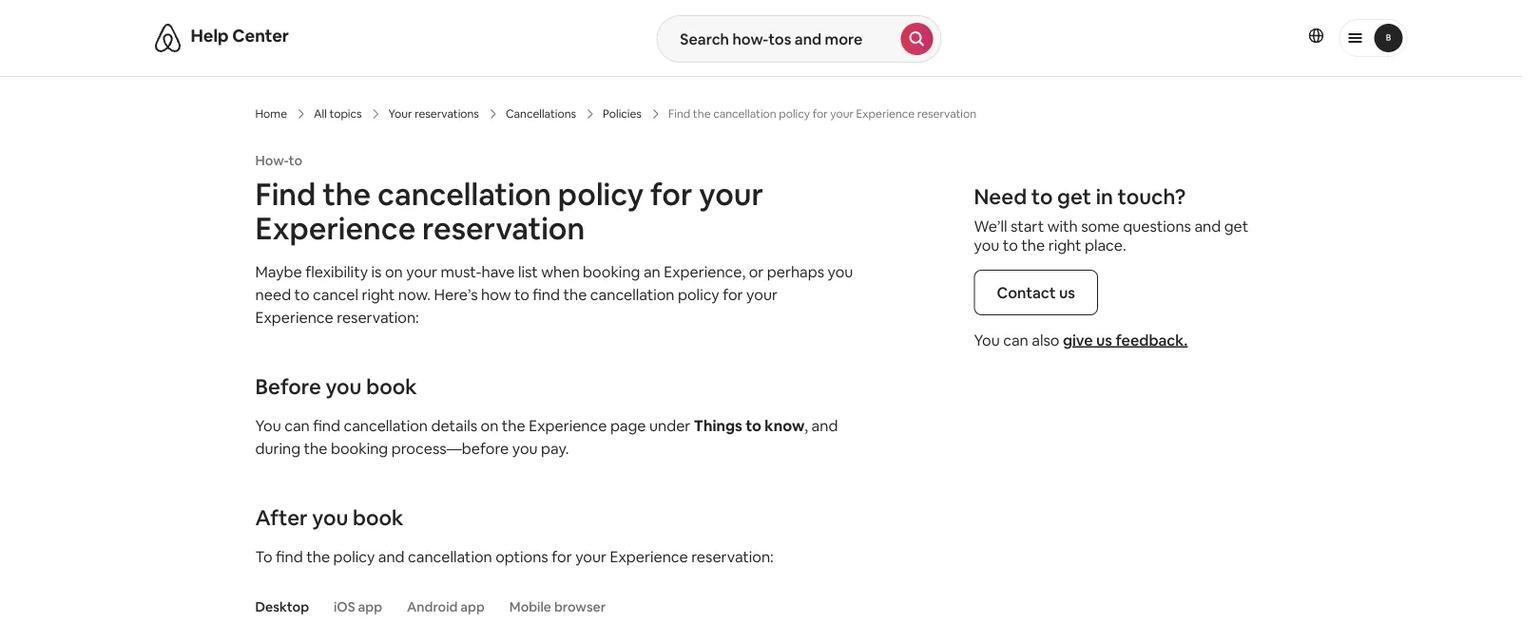 Task type: describe. For each thing, give the bounding box(es) containing it.
to right need
[[294, 285, 310, 304]]

things
[[694, 416, 743, 436]]

help center
[[191, 25, 289, 47]]

,
[[805, 416, 808, 436]]

perhaps
[[767, 262, 825, 281]]

is
[[371, 262, 382, 281]]

ios app
[[334, 599, 382, 616]]

before you book
[[255, 373, 417, 400]]

home
[[255, 106, 287, 121]]

policy inside maybe flexibility is on your must-have list when booking an experience, or perhaps you need to cancel right now. here's how to find the cancellation policy for your experience reservation:
[[678, 285, 720, 304]]

you for you can find cancellation details on the experience page under things to know
[[255, 416, 281, 436]]

you inside , and during the booking process—before you pay.
[[512, 439, 538, 458]]

ios
[[334, 599, 355, 616]]

details
[[431, 416, 477, 436]]

list
[[518, 262, 538, 281]]

to find the policy and cancellation options for your experience reservation:
[[255, 547, 774, 567]]

browser
[[554, 599, 606, 616]]

android
[[407, 599, 458, 616]]

cancellations
[[506, 106, 576, 121]]

cancellation down before you book
[[344, 416, 428, 436]]

reservation
[[422, 208, 585, 248]]

you for you can also give us feedback.
[[974, 330, 1000, 350]]

maybe flexibility is on your must-have list when booking an experience, or perhaps you need to cancel right now. here's how to find the cancellation policy for your experience reservation:
[[255, 262, 853, 327]]

after
[[255, 504, 308, 532]]

have
[[482, 262, 515, 281]]

pay.
[[541, 439, 569, 458]]

your down or
[[747, 285, 778, 304]]

1 horizontal spatial find
[[313, 416, 340, 436]]

desktop
[[255, 599, 309, 616]]

policy for reservation
[[558, 174, 644, 214]]

mobile browser
[[510, 599, 606, 616]]

here's
[[434, 285, 478, 304]]

all topics link
[[314, 106, 362, 122]]

main navigation menu image
[[1375, 24, 1403, 52]]

cancel
[[313, 285, 358, 304]]

to up "start" on the top right of the page
[[1031, 183, 1053, 210]]

questions
[[1123, 216, 1191, 236]]

cancellation inside find the cancellation policy for your experience reservation
[[377, 174, 552, 214]]

to
[[255, 547, 273, 567]]

desktop button
[[246, 590, 319, 624]]

tab list containing desktop
[[246, 584, 856, 624]]

all topics
[[314, 106, 362, 121]]

on inside maybe flexibility is on your must-have list when booking an experience, or perhaps you need to cancel right now. here's how to find the cancellation policy for your experience reservation:
[[385, 262, 403, 281]]

policies
[[603, 106, 642, 121]]

for inside find the cancellation policy for your experience reservation
[[651, 174, 693, 214]]

in
[[1096, 183, 1113, 210]]

after you book
[[255, 504, 404, 532]]

contact
[[997, 283, 1056, 302]]

find the cancellation policy for your experience reservation
[[255, 174, 764, 248]]

cancellations link
[[506, 106, 576, 122]]

the inside , and during the booking process—before you pay.
[[304, 439, 327, 458]]

process—before
[[391, 439, 509, 458]]

0 horizontal spatial us
[[1059, 283, 1075, 302]]

the inside find the cancellation policy for your experience reservation
[[322, 174, 371, 214]]

, and during the booking process—before you pay.
[[255, 416, 838, 458]]

before
[[255, 373, 321, 400]]

android app
[[407, 599, 485, 616]]

0 horizontal spatial and
[[378, 547, 405, 567]]

home link
[[255, 106, 287, 122]]

android app button
[[398, 590, 494, 624]]

policies link
[[603, 106, 642, 122]]

to down need
[[1003, 235, 1018, 255]]

2 vertical spatial find
[[276, 547, 303, 567]]

0 horizontal spatial for
[[552, 547, 572, 567]]

touch?
[[1118, 183, 1186, 210]]

reservation: inside maybe flexibility is on your must-have list when booking an experience, or perhaps you need to cancel right now. here's how to find the cancellation policy for your experience reservation:
[[337, 308, 419, 327]]

your up "now."
[[406, 262, 437, 281]]

and inside "need to get in touch? we'll start with some questions and get you to the right place."
[[1195, 216, 1221, 236]]

how-
[[255, 152, 289, 169]]

page
[[610, 416, 646, 436]]

ios app button
[[324, 590, 392, 624]]

the down the after you book
[[306, 547, 330, 567]]

app for android app
[[461, 599, 485, 616]]

to down list
[[514, 285, 530, 304]]



Task type: vqa. For each thing, say whether or not it's contained in the screenshot.
, and during the booking process—before you pay.
yes



Task type: locate. For each thing, give the bounding box(es) containing it.
we'll
[[974, 216, 1007, 236]]

some
[[1081, 216, 1120, 236]]

the inside "need to get in touch? we'll start with some questions and get you to the right place."
[[1022, 235, 1045, 255]]

experience,
[[664, 262, 746, 281]]

you right before
[[326, 373, 362, 400]]

1 horizontal spatial booking
[[583, 262, 640, 281]]

you right perhaps
[[828, 262, 853, 281]]

book
[[366, 373, 417, 400], [353, 504, 404, 532]]

airbnb homepage image
[[153, 23, 183, 53]]

right inside maybe flexibility is on your must-have list when booking an experience, or perhaps you need to cancel right now. here's how to find the cancellation policy for your experience reservation:
[[362, 285, 395, 304]]

your reservations link
[[389, 106, 479, 122]]

0 vertical spatial for
[[651, 174, 693, 214]]

None search field
[[656, 15, 942, 63]]

contact us
[[997, 283, 1075, 302]]

1 horizontal spatial you
[[974, 330, 1000, 350]]

1 vertical spatial and
[[812, 416, 838, 436]]

the inside maybe flexibility is on your must-have list when booking an experience, or perhaps you need to cancel right now. here's how to find the cancellation policy for your experience reservation:
[[563, 285, 587, 304]]

you left the also
[[974, 330, 1000, 350]]

0 vertical spatial and
[[1195, 216, 1221, 236]]

reservation:
[[337, 308, 419, 327], [691, 547, 774, 567]]

your up or
[[699, 174, 764, 214]]

right down is
[[362, 285, 395, 304]]

and inside , and during the booking process—before you pay.
[[812, 416, 838, 436]]

app right ios at the bottom left
[[358, 599, 382, 616]]

0 vertical spatial book
[[366, 373, 417, 400]]

help center link
[[191, 25, 289, 47]]

1 vertical spatial booking
[[331, 439, 388, 458]]

0 vertical spatial policy
[[558, 174, 644, 214]]

with
[[1048, 216, 1078, 236]]

you
[[974, 330, 1000, 350], [255, 416, 281, 436]]

1 vertical spatial policy
[[678, 285, 720, 304]]

1 horizontal spatial reservation:
[[691, 547, 774, 567]]

policy down 'policies' link
[[558, 174, 644, 214]]

0 vertical spatial reservation:
[[337, 308, 419, 327]]

you
[[974, 235, 1000, 255], [828, 262, 853, 281], [326, 373, 362, 400], [512, 439, 538, 458], [312, 504, 348, 532]]

app right android
[[461, 599, 485, 616]]

to
[[289, 152, 302, 169], [1031, 183, 1053, 210], [1003, 235, 1018, 255], [294, 285, 310, 304], [514, 285, 530, 304], [746, 416, 762, 436]]

0 vertical spatial right
[[1048, 235, 1082, 255]]

experience inside maybe flexibility is on your must-have list when booking an experience, or perhaps you need to cancel right now. here's how to find the cancellation policy for your experience reservation:
[[255, 308, 333, 327]]

1 vertical spatial get
[[1224, 216, 1249, 236]]

cancellation inside maybe flexibility is on your must-have list when booking an experience, or perhaps you need to cancel right now. here's how to find the cancellation policy for your experience reservation:
[[590, 285, 675, 304]]

feedback.
[[1116, 330, 1188, 350]]

get left in
[[1057, 183, 1092, 210]]

0 horizontal spatial booking
[[331, 439, 388, 458]]

the left with
[[1022, 235, 1045, 255]]

can
[[1003, 330, 1029, 350], [285, 416, 310, 436]]

for up the an
[[651, 174, 693, 214]]

1 vertical spatial find
[[313, 416, 340, 436]]

1 horizontal spatial can
[[1003, 330, 1029, 350]]

0 vertical spatial find
[[533, 285, 560, 304]]

1 vertical spatial you
[[255, 416, 281, 436]]

2 vertical spatial and
[[378, 547, 405, 567]]

0 horizontal spatial app
[[358, 599, 382, 616]]

and right questions
[[1195, 216, 1221, 236]]

1 horizontal spatial get
[[1224, 216, 1249, 236]]

the down when
[[563, 285, 587, 304]]

can for find
[[285, 416, 310, 436]]

policy down experience,
[[678, 285, 720, 304]]

how-to
[[255, 152, 302, 169]]

start
[[1011, 216, 1044, 236]]

or
[[749, 262, 764, 281]]

book for after you book
[[353, 504, 404, 532]]

1 horizontal spatial on
[[481, 416, 499, 436]]

0 vertical spatial get
[[1057, 183, 1092, 210]]

Search how-tos and more search field
[[657, 16, 901, 62]]

must-
[[441, 262, 482, 281]]

1 horizontal spatial right
[[1048, 235, 1082, 255]]

0 horizontal spatial policy
[[333, 547, 375, 567]]

for down experience,
[[723, 285, 743, 304]]

0 horizontal spatial can
[[285, 416, 310, 436]]

flexibility
[[305, 262, 368, 281]]

place.
[[1085, 235, 1126, 255]]

give
[[1063, 330, 1093, 350]]

0 horizontal spatial reservation:
[[337, 308, 419, 327]]

cancellation up must-
[[377, 174, 552, 214]]

find right the to
[[276, 547, 303, 567]]

you right after
[[312, 504, 348, 532]]

book up ios app button at the left bottom of the page
[[353, 504, 404, 532]]

find down before you book
[[313, 416, 340, 436]]

reservations
[[415, 106, 479, 121]]

0 horizontal spatial find
[[276, 547, 303, 567]]

0 vertical spatial on
[[385, 262, 403, 281]]

the right during
[[304, 439, 327, 458]]

0 vertical spatial us
[[1059, 283, 1075, 302]]

us right give
[[1096, 330, 1113, 350]]

2 horizontal spatial find
[[533, 285, 560, 304]]

find down when
[[533, 285, 560, 304]]

book up process—before
[[366, 373, 417, 400]]

book for before you book
[[366, 373, 417, 400]]

right inside "need to get in touch? we'll start with some questions and get you to the right place."
[[1048, 235, 1082, 255]]

find
[[255, 174, 316, 214]]

right left place.
[[1048, 235, 1082, 255]]

on right is
[[385, 262, 403, 281]]

0 horizontal spatial right
[[362, 285, 395, 304]]

experience
[[255, 208, 416, 248], [255, 308, 333, 327], [529, 416, 607, 436], [610, 547, 688, 567]]

for
[[651, 174, 693, 214], [723, 285, 743, 304], [552, 547, 572, 567]]

you up during
[[255, 416, 281, 436]]

find
[[533, 285, 560, 304], [313, 416, 340, 436], [276, 547, 303, 567]]

1 app from the left
[[358, 599, 382, 616]]

on right the details at the bottom left
[[481, 416, 499, 436]]

your up browser
[[575, 547, 607, 567]]

under
[[649, 416, 691, 436]]

for right options
[[552, 547, 572, 567]]

center
[[232, 25, 289, 47]]

1 horizontal spatial us
[[1096, 330, 1113, 350]]

app
[[358, 599, 382, 616], [461, 599, 485, 616]]

1 vertical spatial reservation:
[[691, 547, 774, 567]]

2 horizontal spatial for
[[723, 285, 743, 304]]

your
[[699, 174, 764, 214], [406, 262, 437, 281], [747, 285, 778, 304], [575, 547, 607, 567]]

booking inside , and during the booking process—before you pay.
[[331, 439, 388, 458]]

maybe
[[255, 262, 302, 281]]

and up ios app button at the left bottom of the page
[[378, 547, 405, 567]]

2 horizontal spatial and
[[1195, 216, 1221, 236]]

need
[[255, 285, 291, 304]]

when
[[541, 262, 580, 281]]

us
[[1059, 283, 1075, 302], [1096, 330, 1113, 350]]

and
[[1195, 216, 1221, 236], [812, 416, 838, 436], [378, 547, 405, 567]]

1 horizontal spatial policy
[[558, 174, 644, 214]]

can for also
[[1003, 330, 1029, 350]]

right
[[1048, 235, 1082, 255], [362, 285, 395, 304]]

0 horizontal spatial get
[[1057, 183, 1092, 210]]

can left the also
[[1003, 330, 1029, 350]]

you inside "need to get in touch? we'll start with some questions and get you to the right place."
[[974, 235, 1000, 255]]

0 vertical spatial booking
[[583, 262, 640, 281]]

1 horizontal spatial for
[[651, 174, 693, 214]]

contact us link
[[974, 270, 1098, 316]]

0 vertical spatial can
[[1003, 330, 1029, 350]]

need to get in touch? we'll start with some questions and get you to the right place.
[[974, 183, 1249, 255]]

an
[[644, 262, 661, 281]]

the right the details at the bottom left
[[502, 416, 526, 436]]

2 horizontal spatial policy
[[678, 285, 720, 304]]

you left "start" on the top right of the page
[[974, 235, 1000, 255]]

cancellation down the an
[[590, 285, 675, 304]]

you can also give us feedback.
[[974, 330, 1188, 350]]

policy
[[558, 174, 644, 214], [678, 285, 720, 304], [333, 547, 375, 567]]

on
[[385, 262, 403, 281], [481, 416, 499, 436]]

get
[[1057, 183, 1092, 210], [1224, 216, 1249, 236]]

policy inside find the cancellation policy for your experience reservation
[[558, 174, 644, 214]]

during
[[255, 439, 301, 458]]

all
[[314, 106, 327, 121]]

your
[[389, 106, 412, 121]]

policy for for
[[333, 547, 375, 567]]

0 horizontal spatial you
[[255, 416, 281, 436]]

2 vertical spatial for
[[552, 547, 572, 567]]

you inside maybe flexibility is on your must-have list when booking an experience, or perhaps you need to cancel right now. here's how to find the cancellation policy for your experience reservation:
[[828, 262, 853, 281]]

help
[[191, 25, 229, 47]]

know
[[765, 416, 805, 436]]

2 vertical spatial policy
[[333, 547, 375, 567]]

can up during
[[285, 416, 310, 436]]

you down you can find cancellation details on the experience page under things to know
[[512, 439, 538, 458]]

1 vertical spatial for
[[723, 285, 743, 304]]

now.
[[398, 285, 431, 304]]

0 vertical spatial you
[[974, 330, 1000, 350]]

app for ios app
[[358, 599, 382, 616]]

find inside maybe flexibility is on your must-have list when booking an experience, or perhaps you need to cancel right now. here's how to find the cancellation policy for your experience reservation:
[[533, 285, 560, 304]]

give us feedback. link
[[1063, 330, 1188, 350]]

need
[[974, 183, 1027, 210]]

1 vertical spatial right
[[362, 285, 395, 304]]

1 vertical spatial book
[[353, 504, 404, 532]]

1 horizontal spatial and
[[812, 416, 838, 436]]

your reservations
[[389, 106, 479, 121]]

options
[[496, 547, 548, 567]]

for inside maybe flexibility is on your must-have list when booking an experience, or perhaps you need to cancel right now. here's how to find the cancellation policy for your experience reservation:
[[723, 285, 743, 304]]

cancellation
[[377, 174, 552, 214], [590, 285, 675, 304], [344, 416, 428, 436], [408, 547, 492, 567]]

you can find cancellation details on the experience page under things to know
[[255, 416, 805, 436]]

2 app from the left
[[461, 599, 485, 616]]

booking down before you book
[[331, 439, 388, 458]]

the
[[322, 174, 371, 214], [1022, 235, 1045, 255], [563, 285, 587, 304], [502, 416, 526, 436], [304, 439, 327, 458], [306, 547, 330, 567]]

1 vertical spatial on
[[481, 416, 499, 436]]

topics
[[329, 106, 362, 121]]

tab list
[[246, 584, 856, 624]]

cancellation up 'android app' button
[[408, 547, 492, 567]]

to left know
[[746, 416, 762, 436]]

mobile
[[510, 599, 551, 616]]

the right 'find'
[[322, 174, 371, 214]]

booking inside maybe flexibility is on your must-have list when booking an experience, or perhaps you need to cancel right now. here's how to find the cancellation policy for your experience reservation:
[[583, 262, 640, 281]]

booking left the an
[[583, 262, 640, 281]]

1 vertical spatial us
[[1096, 330, 1113, 350]]

mobile browser button
[[500, 590, 615, 624]]

1 horizontal spatial app
[[461, 599, 485, 616]]

0 horizontal spatial on
[[385, 262, 403, 281]]

get right questions
[[1224, 216, 1249, 236]]

us right the contact
[[1059, 283, 1075, 302]]

experience inside find the cancellation policy for your experience reservation
[[255, 208, 416, 248]]

to up 'find'
[[289, 152, 302, 169]]

and right ,
[[812, 416, 838, 436]]

also
[[1032, 330, 1060, 350]]

policy down the after you book
[[333, 547, 375, 567]]

how
[[481, 285, 511, 304]]

your inside find the cancellation policy for your experience reservation
[[699, 174, 764, 214]]

1 vertical spatial can
[[285, 416, 310, 436]]



